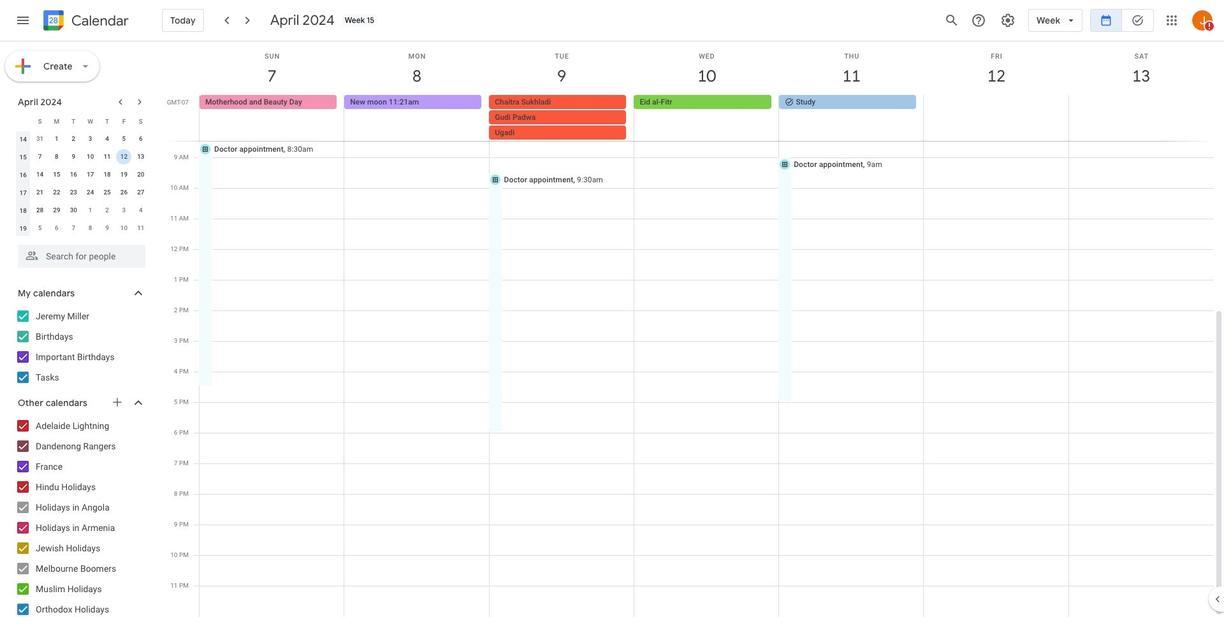 Task type: vqa. For each thing, say whether or not it's contained in the screenshot.
row
yes



Task type: describe. For each thing, give the bounding box(es) containing it.
23 element
[[66, 185, 81, 200]]

8 element
[[49, 149, 64, 165]]

cell inside row group
[[116, 148, 132, 166]]

my calendars list
[[3, 306, 158, 388]]

7 element
[[32, 149, 48, 165]]

3 element
[[83, 131, 98, 147]]

15 element
[[49, 167, 64, 182]]

4 element
[[100, 131, 115, 147]]

28 element
[[32, 203, 48, 218]]

heading inside calendar element
[[69, 13, 129, 28]]

may 2 element
[[100, 203, 115, 218]]

may 11 element
[[133, 221, 148, 236]]

25 element
[[100, 185, 115, 200]]

may 10 element
[[116, 221, 132, 236]]

may 4 element
[[133, 203, 148, 218]]

27 element
[[133, 185, 148, 200]]

other calendars list
[[3, 416, 158, 617]]

13 element
[[133, 149, 148, 165]]

10 element
[[83, 149, 98, 165]]

17 element
[[83, 167, 98, 182]]

add other calendars image
[[111, 396, 124, 409]]

row group inside april 2024 grid
[[15, 130, 149, 237]]

20 element
[[133, 167, 148, 182]]

14 element
[[32, 167, 48, 182]]

main drawer image
[[15, 13, 31, 28]]

5 element
[[116, 131, 132, 147]]

may 9 element
[[100, 221, 115, 236]]

24 element
[[83, 185, 98, 200]]

6 element
[[133, 131, 148, 147]]



Task type: locate. For each thing, give the bounding box(es) containing it.
22 element
[[49, 185, 64, 200]]

may 3 element
[[116, 203, 132, 218]]

30 element
[[66, 203, 81, 218]]

column header
[[15, 112, 31, 130]]

april 2024 grid
[[12, 112, 149, 237]]

11 element
[[100, 149, 115, 165]]

26 element
[[116, 185, 132, 200]]

heading
[[69, 13, 129, 28]]

16 element
[[66, 167, 81, 182]]

19 element
[[116, 167, 132, 182]]

march 31 element
[[32, 131, 48, 147]]

12 element
[[116, 149, 132, 165]]

row
[[194, 95, 1225, 141], [15, 112, 149, 130], [15, 130, 149, 148], [15, 148, 149, 166], [15, 166, 149, 184], [15, 184, 149, 202], [15, 202, 149, 219], [15, 219, 149, 237]]

1 element
[[49, 131, 64, 147]]

2 element
[[66, 131, 81, 147]]

calendar element
[[41, 8, 129, 36]]

21 element
[[32, 185, 48, 200]]

29 element
[[49, 203, 64, 218]]

18 element
[[100, 167, 115, 182]]

may 8 element
[[83, 221, 98, 236]]

may 5 element
[[32, 221, 48, 236]]

9 element
[[66, 149, 81, 165]]

may 7 element
[[66, 221, 81, 236]]

None search field
[[0, 240, 158, 268]]

row group
[[15, 130, 149, 237]]

Search for people text field
[[26, 245, 138, 268]]

column header inside april 2024 grid
[[15, 112, 31, 130]]

grid
[[163, 41, 1225, 617]]

settings menu image
[[1001, 13, 1016, 28]]

cell
[[489, 95, 634, 141], [924, 95, 1069, 141], [1069, 95, 1214, 141], [116, 148, 132, 166]]

may 6 element
[[49, 221, 64, 236]]

may 1 element
[[83, 203, 98, 218]]



